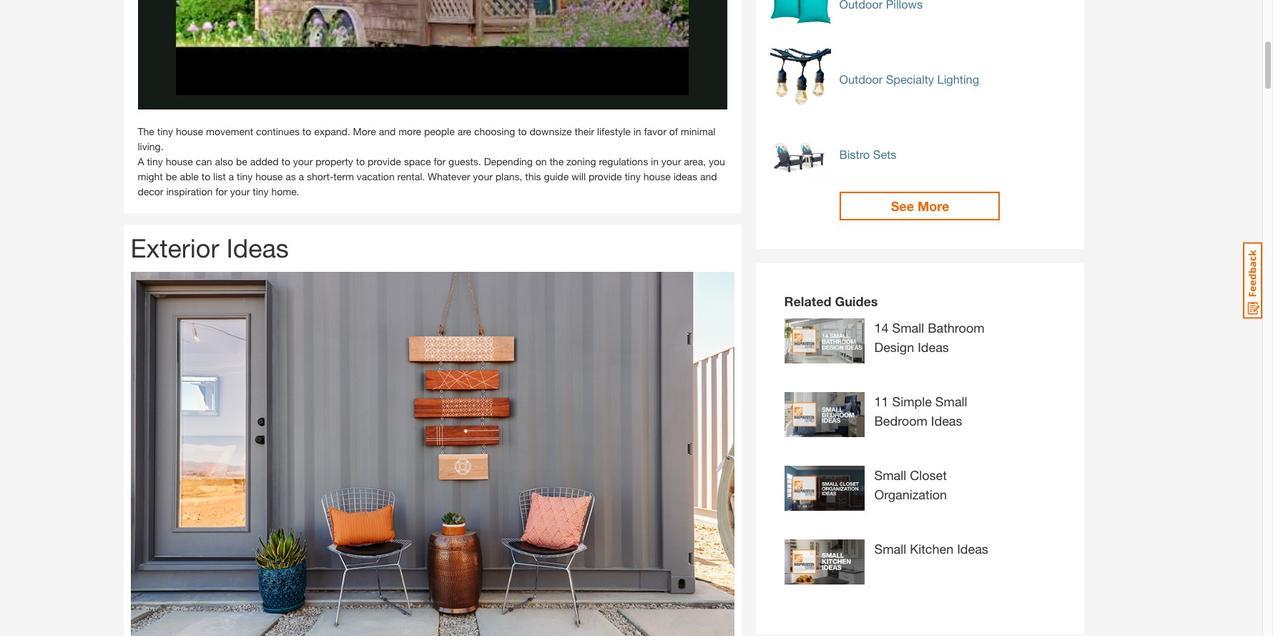 Task type: locate. For each thing, give the bounding box(es) containing it.
1 vertical spatial and
[[701, 170, 718, 182]]

to up as
[[282, 155, 291, 167]]

for
[[434, 155, 446, 167], [216, 185, 228, 198]]

tiny
[[157, 125, 173, 137], [147, 155, 163, 167], [237, 170, 253, 182], [625, 170, 641, 182], [253, 185, 269, 198]]

whatever
[[428, 170, 471, 182]]

more right see
[[918, 198, 950, 214]]

small
[[893, 320, 925, 336], [936, 394, 968, 409], [875, 467, 907, 483], [875, 541, 907, 557]]

space
[[404, 155, 431, 167]]

to
[[303, 125, 311, 137], [518, 125, 527, 137], [282, 155, 291, 167], [356, 155, 365, 167], [202, 170, 211, 182]]

in
[[634, 125, 642, 137], [651, 155, 659, 167]]

ideas
[[226, 233, 289, 263], [918, 339, 950, 355], [932, 413, 963, 429], [958, 541, 989, 557]]

a right as
[[299, 170, 304, 182]]

more right expand.
[[353, 125, 376, 137]]

your down also
[[230, 185, 250, 198]]

ideas down simple
[[932, 413, 963, 429]]

your
[[293, 155, 313, 167], [662, 155, 682, 167], [473, 170, 493, 182], [230, 185, 250, 198]]

0 vertical spatial more
[[353, 125, 376, 137]]

1 horizontal spatial a
[[299, 170, 304, 182]]

a
[[229, 170, 234, 182], [299, 170, 304, 182]]

as
[[286, 170, 296, 182]]

small left "kitchen"
[[875, 541, 907, 557]]

0 horizontal spatial in
[[634, 125, 642, 137]]

ideas inside 14 small bathroom design ideas
[[918, 339, 950, 355]]

0 horizontal spatial more
[[353, 125, 376, 137]]

the tiny house movement continues to expand. more and more people are choosing to downsize their lifestyle in favor of minimal living. a tiny house can also be added to your property to provide space for guests. depending on the zoning regulations in your area, you might be able to list a tiny house as a short-term vacation rental. whatever your plans, this guide will provide tiny house ideas and decor inspiration for your tiny home.
[[138, 125, 726, 198]]

small kitchen ideas link
[[785, 540, 999, 599]]

and
[[379, 125, 396, 137], [701, 170, 718, 182]]

small up design
[[893, 320, 925, 336]]

design
[[875, 339, 915, 355]]

term
[[334, 170, 354, 182]]

tiny down the "added"
[[237, 170, 253, 182]]

depending
[[484, 155, 533, 167]]

bistro
[[840, 147, 870, 161]]

their
[[575, 125, 595, 137]]

outdoor specialty lighting
[[840, 72, 980, 86]]

0 vertical spatial and
[[379, 125, 396, 137]]

short-
[[307, 170, 334, 182]]

be right also
[[236, 155, 247, 167]]

0 vertical spatial for
[[434, 155, 446, 167]]

provide up the vacation
[[368, 155, 401, 167]]

small up the organization
[[875, 467, 907, 483]]

your up as
[[293, 155, 313, 167]]

feedback link image
[[1244, 242, 1263, 319]]

and left more
[[379, 125, 396, 137]]

1 vertical spatial for
[[216, 185, 228, 198]]

on
[[536, 155, 547, 167]]

small inside small closet organization
[[875, 467, 907, 483]]

provide down the regulations
[[589, 170, 622, 182]]

ideas down the bathroom
[[918, 339, 950, 355]]

see more
[[891, 198, 950, 214]]

1 horizontal spatial for
[[434, 155, 446, 167]]

house
[[176, 125, 203, 137], [166, 155, 193, 167], [256, 170, 283, 182], [644, 170, 671, 182]]

guide
[[544, 170, 569, 182]]

11 simple small bedroom ideas link
[[785, 392, 999, 452]]

for down list
[[216, 185, 228, 198]]

a
[[138, 155, 144, 167]]

bistro sets link
[[840, 147, 897, 162]]

organization
[[875, 487, 948, 502]]

0 vertical spatial in
[[634, 125, 642, 137]]

more
[[353, 125, 376, 137], [918, 198, 950, 214]]

1 vertical spatial in
[[651, 155, 659, 167]]

in left favor
[[634, 125, 642, 137]]

14 small bathroom design ideas
[[875, 320, 985, 355]]

regulations
[[599, 155, 648, 167]]

0 horizontal spatial a
[[229, 170, 234, 182]]

0 vertical spatial provide
[[368, 155, 401, 167]]

1 horizontal spatial provide
[[589, 170, 622, 182]]

more
[[399, 125, 422, 137]]

be
[[236, 155, 247, 167], [166, 170, 177, 182]]

vacation
[[357, 170, 395, 182]]

your down guests.
[[473, 170, 493, 182]]

be left able
[[166, 170, 177, 182]]

provide
[[368, 155, 401, 167], [589, 170, 622, 182]]

simple
[[893, 394, 932, 409]]

to up the vacation
[[356, 155, 365, 167]]

specialty
[[886, 72, 935, 86]]

small closet organization
[[875, 467, 948, 502]]

tiny right a
[[147, 155, 163, 167]]

area,
[[684, 155, 706, 167]]

related
[[785, 293, 832, 309]]

ideas right "kitchen"
[[958, 541, 989, 557]]

in down favor
[[651, 155, 659, 167]]

ideas inside small kitchen ideas link
[[958, 541, 989, 557]]

might
[[138, 170, 163, 182]]

and down you on the right top of the page
[[701, 170, 718, 182]]

related guides
[[785, 293, 878, 309]]

small right simple
[[936, 394, 968, 409]]

11 simple small bedroom ideas
[[875, 394, 968, 429]]

0 vertical spatial be
[[236, 155, 247, 167]]

two metal patio chairs with red-orange pillows sit under a wall hanging outside the door of a tiny house made from a container. image
[[131, 272, 735, 636]]

a right list
[[229, 170, 234, 182]]

1 horizontal spatial more
[[918, 198, 950, 214]]

will
[[572, 170, 586, 182]]

inspiration
[[166, 185, 213, 198]]

0 horizontal spatial for
[[216, 185, 228, 198]]

bistro sets image
[[770, 124, 831, 185]]

rental.
[[398, 170, 425, 182]]

living.
[[138, 140, 164, 152]]

outdoor specialty lighting image
[[770, 49, 831, 109]]

tiny left "home."
[[253, 185, 269, 198]]

1 vertical spatial more
[[918, 198, 950, 214]]

movement
[[206, 125, 253, 137]]

downsize
[[530, 125, 572, 137]]

1 vertical spatial be
[[166, 170, 177, 182]]

11 simple small bedroom ideas image
[[785, 392, 865, 437]]

for up whatever
[[434, 155, 446, 167]]

continues
[[256, 125, 300, 137]]



Task type: describe. For each thing, give the bounding box(es) containing it.
small closet organization link
[[785, 466, 999, 525]]

14 small bathroom design ideas link
[[785, 318, 999, 378]]

house up can
[[176, 125, 203, 137]]

to left list
[[202, 170, 211, 182]]

tiny right 'the'
[[157, 125, 173, 137]]

outdoor specialty lighting link
[[840, 72, 980, 87]]

small inside 14 small bathroom design ideas
[[893, 320, 925, 336]]

this
[[525, 170, 541, 182]]

small kitchen ideas image
[[785, 540, 865, 585]]

guests.
[[449, 155, 481, 167]]

choosing
[[474, 125, 515, 137]]

1 horizontal spatial be
[[236, 155, 247, 167]]

sets
[[874, 147, 897, 161]]

14
[[875, 320, 889, 336]]

house left "ideas"
[[644, 170, 671, 182]]

exterior
[[131, 233, 219, 263]]

minimal
[[681, 125, 716, 137]]

able
[[180, 170, 199, 182]]

0 horizontal spatial be
[[166, 170, 177, 182]]

1 horizontal spatial and
[[701, 170, 718, 182]]

the
[[138, 125, 154, 137]]

can
[[196, 155, 212, 167]]

11
[[875, 394, 889, 409]]

small closet organization image
[[785, 466, 865, 511]]

zoning
[[567, 155, 597, 167]]

0 horizontal spatial provide
[[368, 155, 401, 167]]

outdoor pillows image
[[770, 0, 831, 34]]

guides
[[836, 293, 878, 309]]

bathroom
[[928, 320, 985, 336]]

favor
[[644, 125, 667, 137]]

bistro sets
[[840, 147, 897, 161]]

1 horizontal spatial in
[[651, 155, 659, 167]]

decor
[[138, 185, 164, 198]]

bedroom
[[875, 413, 928, 429]]

tiny down the regulations
[[625, 170, 641, 182]]

lighting
[[938, 72, 980, 86]]

closet
[[910, 467, 947, 483]]

2 a from the left
[[299, 170, 304, 182]]

you
[[709, 155, 726, 167]]

lifestyle
[[597, 125, 631, 137]]

are
[[458, 125, 472, 137]]

the
[[550, 155, 564, 167]]

kitchen
[[910, 541, 954, 557]]

1 vertical spatial provide
[[589, 170, 622, 182]]

ideas down "home."
[[226, 233, 289, 263]]

to left expand.
[[303, 125, 311, 137]]

property
[[316, 155, 353, 167]]

home.
[[272, 185, 300, 198]]

house up able
[[166, 155, 193, 167]]

14 small bathroom design ideas image
[[785, 318, 865, 364]]

house down the "added"
[[256, 170, 283, 182]]

your up "ideas"
[[662, 155, 682, 167]]

1 a from the left
[[229, 170, 234, 182]]

more inside "the tiny house movement continues to expand. more and more people are choosing to downsize their lifestyle in favor of minimal living. a tiny house can also be added to your property to provide space for guests. depending on the zoning regulations in your area, you might be able to list a tiny house as a short-term vacation rental. whatever your plans, this guide will provide tiny house ideas and decor inspiration for your tiny home."
[[353, 125, 376, 137]]

added
[[250, 155, 279, 167]]

list
[[213, 170, 226, 182]]

small kitchen ideas
[[875, 541, 989, 557]]

to right the choosing at the left top of page
[[518, 125, 527, 137]]

expand.
[[314, 125, 350, 137]]

outdoor
[[840, 72, 883, 86]]

ideas
[[674, 170, 698, 182]]

thumbnail image
[[138, 0, 727, 95]]

of
[[670, 125, 678, 137]]

people
[[424, 125, 455, 137]]

small inside 11 simple small bedroom ideas
[[936, 394, 968, 409]]

plans,
[[496, 170, 523, 182]]

ideas inside 11 simple small bedroom ideas
[[932, 413, 963, 429]]

see
[[891, 198, 915, 214]]

0 horizontal spatial and
[[379, 125, 396, 137]]

exterior ideas
[[131, 233, 289, 263]]

also
[[215, 155, 233, 167]]



Task type: vqa. For each thing, say whether or not it's contained in the screenshot.
Kitchen
yes



